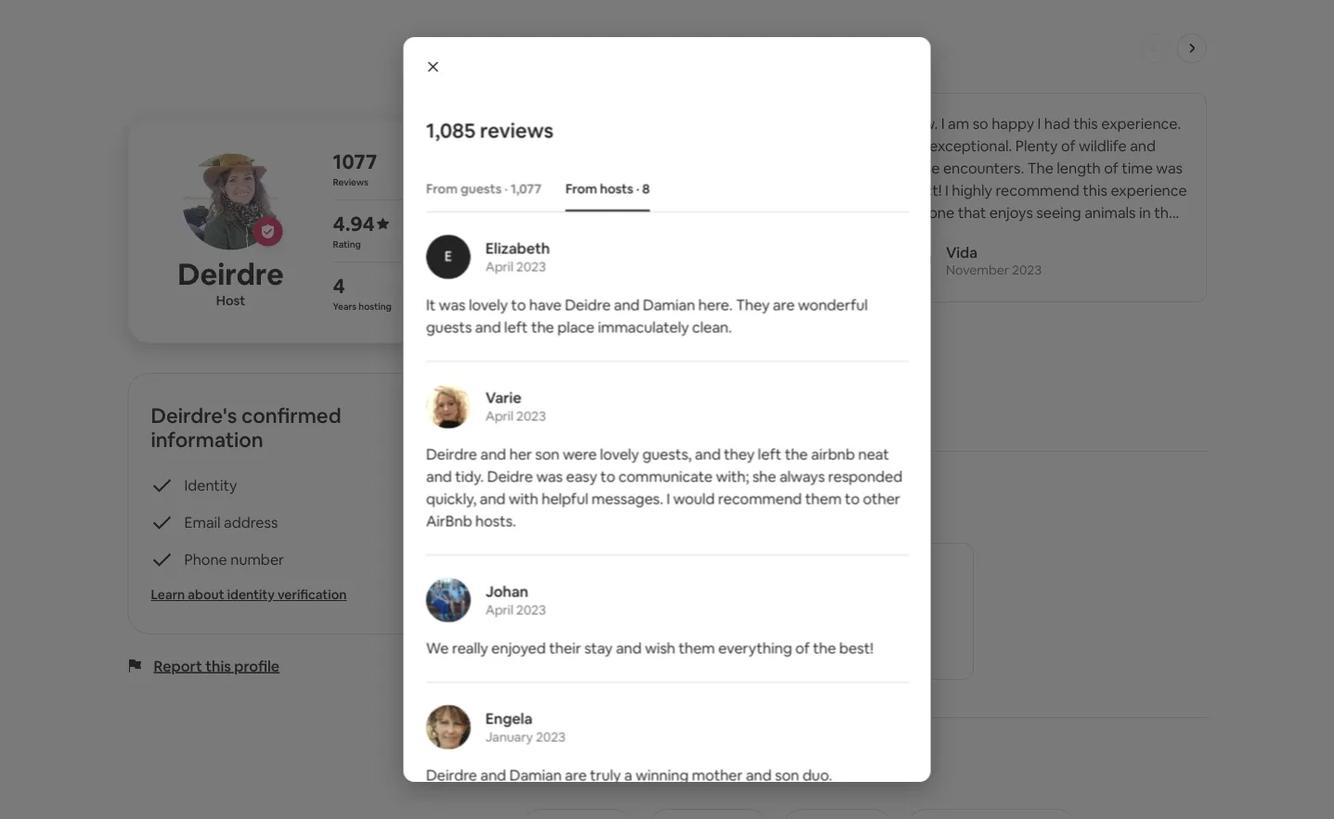 Task type: describe. For each thing, give the bounding box(es) containing it.
communicated
[[671, 789, 775, 808]]

verified host image
[[260, 224, 275, 239]]

that
[[957, 203, 986, 222]]

was inside deirdre and her son were lovely guests, and they left the airbnb neat and tidy. deidre was easy to communicate with; she always responded quickly, and with helpful messages. i would recommend them to other airbnb hosts.
[[536, 468, 562, 487]]

the
[[1027, 158, 1053, 177]]

are inside it was lovely to have deidre and damian here. they are wonderful guests and left the place immaculately clean.
[[773, 296, 794, 315]]

enjoyed
[[491, 639, 546, 658]]

here.
[[698, 296, 732, 315]]

them inside deirdre and her son were lovely guests, and they left the airbnb neat and tidy. deidre was easy to communicate with; she always responded quickly, and with helpful messages. i would recommend them to other airbnb hosts.
[[805, 490, 841, 509]]

to right easy
[[600, 468, 615, 487]]

and left they
[[695, 445, 720, 464]]

more down member
[[572, 648, 605, 665]]

from for from guests
[[426, 180, 457, 197]]

it was lovely to have deidre and damian here. they are wonderful guests and left the place immaculately clean.
[[426, 296, 868, 337]]

deirdre's for deirdre's impact in the community
[[520, 488, 606, 514]]

recommend inside deirdre and her son were lovely guests, and they left the airbnb neat and tidy. deidre was easy to communicate with; she always responded quickly, and with helpful messages. i would recommend them to other airbnb hosts.
[[718, 490, 802, 509]]

place
[[557, 318, 594, 337]]

guests inside tab list
[[460, 180, 501, 197]]

address
[[224, 513, 278, 532]]

so inside deirdre and damian are truly a winning mother and son duo. everything was left spotless and we communicated so easily.  you are really welcome to return to klipwerf any time,  you will be more th
[[778, 789, 794, 808]]

has
[[573, 399, 591, 414]]

the inside "…wow. i am so happy i had this experience. it was exceptional. plenty of wildlife and upclose encounters. the length of time was perfect! i highly recommend this experience to anyone that enjoys seeing animals in the wild and horseback riding. do not think twice. it is a must do. deidre was an awesome tour. thank you!…
[[1154, 203, 1177, 222]]

and up the immaculately
[[614, 296, 639, 315]]

a inside "…wow. i am so happy i had this experience. it was exceptional. plenty of wildlife and upclose encounters. the length of time was perfect! i highly recommend this experience to anyone that enjoys seeing animals in the wild and horseback riding. do not think twice. it is a must do. deidre was an awesome tour. thank you!…
[[957, 247, 965, 266]]

number
[[230, 550, 284, 569]]

from guests · 1,077
[[426, 180, 541, 197]]

awesome
[[886, 270, 952, 289]]

must
[[968, 247, 1003, 266]]

it inside it was lovely to have deidre and damian here. they are wonderful guests and left the place immaculately clean.
[[426, 296, 435, 315]]

always
[[779, 468, 825, 487]]

with;
[[716, 468, 749, 487]]

been
[[593, 399, 619, 414]]

automatically
[[622, 399, 691, 414]]

host inside host advisory board member
[[535, 599, 569, 618]]

think
[[1117, 225, 1151, 244]]

2 learn more from the left
[[768, 648, 837, 665]]

the inside it was lovely to have deidre and damian here. they are wonderful guests and left the place immaculately clean.
[[531, 318, 554, 337]]

some
[[520, 399, 549, 414]]

1077 reviews
[[333, 148, 377, 188]]

email
[[184, 513, 221, 532]]

community
[[741, 488, 850, 514]]

anyone
[[904, 203, 954, 222]]

to inside "…wow. i am so happy i had this experience. it was exceptional. plenty of wildlife and upclose encounters. the length of time was perfect! i highly recommend this experience to anyone that enjoys seeing animals in the wild and horseback riding. do not think twice. it is a must do. deidre was an awesome tour. thank you!…
[[886, 203, 901, 222]]

and up hosts.
[[479, 490, 505, 509]]

and up the varie
[[475, 318, 501, 337]]

ask deirdre about
[[520, 754, 694, 781]]

0 vertical spatial it
[[886, 136, 896, 155]]

i left am
[[941, 114, 944, 133]]

and left her in the bottom left of the page
[[480, 445, 506, 464]]

tour.
[[955, 270, 986, 289]]

immaculately
[[597, 318, 689, 337]]

mother
[[692, 767, 742, 786]]

perfect!
[[886, 181, 942, 200]]

really inside deirdre and damian are truly a winning mother and son duo. everything was left spotless and we communicated so easily.  you are really welcome to return to klipwerf any time,  you will be more th
[[426, 811, 462, 820]]

"…wow. i am so happy i had this experience. it was exceptional. plenty of wildlife and upclose encounters. the length of time was perfect! i highly recommend this experience to anyone that enjoys seeing animals in the wild and horseback riding. do not think twice. it is a must do. deidre was an awesome tour. thank you!…
[[886, 114, 1187, 289]]

their
[[549, 639, 581, 658]]

damian inside it was lovely to have deidre and damian here. they are wonderful guests and left the place immaculately clean.
[[643, 296, 695, 315]]

reviews inside button
[[623, 338, 677, 357]]

report this profile
[[154, 657, 280, 676]]

happy
[[991, 114, 1034, 133]]

vida
[[946, 243, 977, 262]]

twice.
[[886, 247, 928, 266]]

hosts
[[600, 180, 633, 197]]

was inside it was lovely to have deidre and damian here. they are wonderful guests and left the place immaculately clean.
[[439, 296, 465, 315]]

learn about identity verification
[[151, 587, 347, 604]]

and down experience.
[[1130, 136, 1156, 155]]

return
[[549, 811, 591, 820]]

deidre inside it was lovely to have deidre and damian here. they are wonderful guests and left the place immaculately clean.
[[565, 296, 610, 315]]

2023 for johan
[[516, 602, 546, 618]]

am
[[948, 114, 969, 133]]

confirmed
[[242, 403, 341, 429]]

you
[[841, 789, 866, 808]]

guests inside it was lovely to have deidre and damian here. they are wonderful guests and left the place immaculately clean.
[[426, 318, 472, 337]]

so inside "…wow. i am so happy i had this experience. it was exceptional. plenty of wildlife and upclose encounters. the length of time was perfect! i highly recommend this experience to anyone that enjoys seeing animals in the wild and horseback riding. do not think twice. it is a must do. deidre was an awesome tour. thank you!…
[[972, 114, 988, 133]]

deirdre for deirdre host
[[178, 255, 284, 294]]

you
[[738, 811, 763, 820]]

guests,
[[642, 445, 691, 464]]

wonderful
[[798, 296, 868, 315]]

was down not
[[1080, 247, 1106, 266]]

to down spotless
[[594, 811, 609, 820]]

and up klipwerf
[[619, 789, 645, 808]]

translated.
[[693, 399, 748, 414]]

highly
[[952, 181, 992, 200]]

from hosts · 8
[[565, 180, 650, 197]]

and down anyone
[[917, 225, 943, 244]]

about inside button
[[188, 587, 224, 604]]

to left return
[[531, 811, 546, 820]]

spotless
[[559, 789, 616, 808]]

easily.
[[797, 789, 837, 808]]

engela january 2023
[[485, 710, 565, 746]]

enjoys
[[989, 203, 1033, 222]]

wish
[[645, 639, 675, 658]]

some info has been automatically translated.
[[520, 399, 751, 414]]

2023 for elizabeth
[[516, 258, 546, 275]]

0 vertical spatial this
[[1073, 114, 1098, 133]]

the left best!
[[813, 639, 836, 658]]

best!
[[839, 639, 873, 658]]

1 vertical spatial this
[[1082, 181, 1107, 200]]

2 horizontal spatial it
[[931, 247, 940, 266]]

reviews for 1,085 reviews
[[480, 117, 553, 144]]

1 learn more link from the left
[[535, 648, 605, 665]]

do.
[[1006, 247, 1028, 266]]

identity
[[227, 587, 275, 604]]

experience
[[1110, 181, 1187, 200]]

upclose
[[886, 158, 940, 177]]

years
[[333, 300, 357, 312]]

deirdre and her son were lovely guests, and they left the airbnb neat and tidy. deidre was easy to communicate with; she always responded quickly, and with helpful messages. i would recommend them to other airbnb hosts.
[[426, 445, 902, 531]]

rating
[[333, 238, 361, 250]]

lovely inside deirdre and her son were lovely guests, and they left the airbnb neat and tidy. deidre was easy to communicate with; she always responded quickly, and with helpful messages. i would recommend them to other airbnb hosts.
[[600, 445, 639, 464]]

left inside it was lovely to have deidre and damian here. they are wonderful guests and left the place immaculately clean.
[[504, 318, 528, 337]]

were
[[562, 445, 596, 464]]

show more reviews
[[542, 338, 677, 357]]

the down with;
[[704, 488, 736, 514]]

deidre inside deirdre and her son were lovely guests, and they left the airbnb neat and tidy. deidre was easy to communicate with; she always responded quickly, and with helpful messages. i would recommend them to other airbnb hosts.
[[487, 468, 533, 487]]

2 learn more link from the left
[[768, 648, 837, 665]]

more inside deirdre and damian are truly a winning mother and son duo. everything was left spotless and we communicated so easily.  you are really welcome to return to klipwerf any time,  you will be more th
[[812, 811, 848, 820]]

2 horizontal spatial learn
[[768, 648, 802, 665]]

time,
[[700, 811, 734, 820]]

would
[[673, 490, 714, 509]]

an
[[1110, 247, 1126, 266]]

deirdre host
[[178, 255, 284, 309]]

experience.…
[[620, 114, 710, 133]]

1 vertical spatial of
[[1104, 158, 1118, 177]]

vida november 2023
[[946, 243, 1041, 279]]

2 vertical spatial this
[[205, 657, 231, 676]]

january
[[485, 729, 533, 746]]

reviews for deirdre's reviews
[[610, 35, 684, 61]]

learn about identity verification button
[[151, 586, 422, 604]]

her
[[509, 445, 532, 464]]

to down responded
[[845, 490, 859, 509]]

phone number
[[184, 550, 284, 569]]

april for elizabeth
[[485, 258, 513, 275]]

i left had in the top right of the page
[[1037, 114, 1041, 133]]

4.94
[[333, 210, 375, 237]]



Task type: locate. For each thing, give the bounding box(es) containing it.
april for varie
[[485, 408, 513, 424]]

profile
[[234, 657, 280, 676]]

0 vertical spatial left
[[504, 318, 528, 337]]

of down wildlife
[[1104, 158, 1118, 177]]

2023 inside the 'varie april 2023'
[[516, 408, 546, 424]]

deirdre up tidy.
[[426, 445, 477, 464]]

2023 up enjoyed
[[516, 602, 546, 618]]

them right wish
[[678, 639, 715, 658]]

0 vertical spatial reviews
[[610, 35, 684, 61]]

more left best!
[[805, 648, 837, 665]]

1 horizontal spatial them
[[805, 490, 841, 509]]

duo.
[[802, 767, 832, 786]]

1 vertical spatial guests
[[426, 318, 472, 337]]

1 horizontal spatial in
[[1139, 203, 1151, 222]]

damian up the immaculately
[[643, 296, 695, 315]]

2023 inside "engela january 2023"
[[535, 729, 565, 746]]

0 horizontal spatial about
[[188, 587, 224, 604]]

you!…
[[1035, 270, 1074, 289]]

so up will
[[778, 789, 794, 808]]

1 horizontal spatial deidre
[[565, 296, 610, 315]]

engela user profile image
[[426, 706, 470, 750]]

johan april 2023
[[485, 583, 546, 618]]

1 horizontal spatial about
[[636, 754, 694, 781]]

reviews inside dialog
[[480, 117, 553, 144]]

horseback
[[946, 225, 1018, 244]]

"…very cool experience.…
[[539, 114, 710, 133]]

april up enjoyed
[[485, 602, 513, 618]]

deirdre for deirdre and damian are truly a winning mother and son duo. everything was left spotless and we communicated so easily.  you are really welcome to return to klipwerf any time,  you will be more th
[[426, 767, 477, 786]]

1 horizontal spatial damian
[[643, 296, 695, 315]]

deidre up you!… at the top of page
[[1031, 247, 1077, 266]]

about
[[188, 587, 224, 604], [636, 754, 694, 781]]

learn more
[[535, 648, 605, 665], [768, 648, 837, 665]]

any
[[672, 811, 697, 820]]

learn more link left best!
[[768, 648, 837, 665]]

1 horizontal spatial learn
[[535, 648, 569, 665]]

i inside deirdre and her son were lovely guests, and they left the airbnb neat and tidy. deidre was easy to communicate with; she always responded quickly, and with helpful messages. i would recommend them to other airbnb hosts.
[[666, 490, 670, 509]]

2023 inside the elizabeth april 2023
[[516, 258, 546, 275]]

was up experience
[[1156, 158, 1182, 177]]

left inside deirdre and her son were lovely guests, and they left the airbnb neat and tidy. deidre was easy to communicate with; she always responded quickly, and with helpful messages. i would recommend them to other airbnb hosts.
[[758, 445, 781, 464]]

varie user profile image
[[426, 384, 470, 429], [426, 384, 470, 429]]

to up wild
[[886, 203, 901, 222]]

1 horizontal spatial ·
[[636, 180, 639, 197]]

left inside deirdre and damian are truly a winning mother and son duo. everything was left spotless and we communicated so easily.  you are really welcome to return to klipwerf any time,  you will be more th
[[532, 789, 556, 808]]

1 vertical spatial host
[[535, 599, 569, 618]]

had
[[1044, 114, 1070, 133]]

left up return
[[532, 789, 556, 808]]

2023 inside vida november 2023
[[1012, 262, 1041, 279]]

1 april from the top
[[485, 258, 513, 275]]

other
[[863, 490, 900, 509]]

lovely inside it was lovely to have deidre and damian here. they are wonderful guests and left the place immaculately clean.
[[468, 296, 508, 315]]

is
[[944, 247, 954, 266]]

tab list
[[416, 165, 909, 212]]

from down "1,085"
[[426, 180, 457, 197]]

1 vertical spatial it
[[931, 247, 940, 266]]

son inside deirdre and her son were lovely guests, and they left the airbnb neat and tidy. deidre was easy to communicate with; she always responded quickly, and with helpful messages. i would recommend them to other airbnb hosts.
[[535, 445, 559, 464]]

hosts.
[[475, 512, 516, 531]]

learn more down member
[[535, 648, 605, 665]]

april inside the 'varie april 2023'
[[485, 408, 513, 424]]

0 vertical spatial april
[[485, 258, 513, 275]]

0 horizontal spatial them
[[678, 639, 715, 658]]

april left some
[[485, 408, 513, 424]]

was down "…wow.
[[899, 136, 926, 155]]

not
[[1090, 225, 1113, 244]]

1 from from the left
[[426, 180, 457, 197]]

2 from from the left
[[565, 180, 597, 197]]

0 vertical spatial deidre
[[1031, 247, 1077, 266]]

2 vertical spatial reviews
[[623, 338, 677, 357]]

stay
[[584, 639, 612, 658]]

welcome
[[465, 811, 527, 820]]

0 vertical spatial deirdre's
[[151, 403, 237, 429]]

0 horizontal spatial deirdre's
[[151, 403, 237, 429]]

and up everything
[[480, 767, 506, 786]]

0 vertical spatial recommend
[[995, 181, 1079, 200]]

verification
[[278, 587, 347, 604]]

deirdre inside deirdre and damian are truly a winning mother and son duo. everything was left spotless and we communicated so easily.  you are really welcome to return to klipwerf any time,  you will be more th
[[426, 767, 477, 786]]

2023 for engela
[[535, 729, 565, 746]]

of right everything
[[795, 639, 809, 658]]

1 vertical spatial about
[[636, 754, 694, 781]]

in down communicate
[[682, 488, 699, 514]]

0 horizontal spatial left
[[504, 318, 528, 337]]

them down always
[[805, 490, 841, 509]]

1 horizontal spatial learn more
[[768, 648, 837, 665]]

· for from hosts
[[636, 180, 639, 197]]

deidre inside "…wow. i am so happy i had this experience. it was exceptional. plenty of wildlife and upclose encounters. the length of time was perfect! i highly recommend this experience to anyone that enjoys seeing animals in the wild and horseback riding. do not think twice. it is a must do. deidre was an awesome tour. thank you!…
[[1031, 247, 1077, 266]]

the up always
[[785, 445, 808, 464]]

more down place
[[583, 338, 620, 357]]

was up the "helpful"
[[536, 468, 562, 487]]

was inside deirdre and damian are truly a winning mother and son duo. everything was left spotless and we communicated so easily.  you are really welcome to return to klipwerf any time,  you will be more th
[[502, 789, 529, 808]]

airbnb
[[426, 512, 472, 531]]

1 vertical spatial are
[[565, 767, 586, 786]]

tab panel containing elizabeth
[[426, 235, 909, 820]]

1 vertical spatial damian
[[509, 767, 561, 786]]

1 learn more from the left
[[535, 648, 605, 665]]

deidre
[[1031, 247, 1077, 266], [565, 296, 610, 315], [487, 468, 533, 487]]

impact
[[610, 488, 678, 514]]

a right is
[[957, 247, 965, 266]]

son inside deirdre and damian are truly a winning mother and son duo. everything was left spotless and we communicated so easily.  you are really welcome to return to klipwerf any time,  you will be more th
[[775, 767, 799, 786]]

1 vertical spatial so
[[778, 789, 794, 808]]

johan user profile image
[[426, 578, 470, 623], [426, 578, 470, 623]]

deirdre user profile image
[[182, 154, 279, 250], [182, 154, 279, 250]]

0 horizontal spatial are
[[565, 767, 586, 786]]

reviews up experience.…
[[610, 35, 684, 61]]

exceptional.
[[929, 136, 1012, 155]]

0 horizontal spatial learn more link
[[535, 648, 605, 665]]

1 horizontal spatial deirdre's
[[520, 488, 606, 514]]

member
[[535, 618, 595, 637]]

lovely down the elizabeth april 2023
[[468, 296, 508, 315]]

1 horizontal spatial lovely
[[600, 445, 639, 464]]

reviews down the immaculately
[[623, 338, 677, 357]]

4 years hosting
[[333, 273, 392, 312]]

1,085
[[426, 117, 475, 144]]

messages.
[[591, 490, 663, 509]]

1 vertical spatial a
[[624, 767, 632, 786]]

son left duo.
[[775, 767, 799, 786]]

0 horizontal spatial so
[[778, 789, 794, 808]]

2023 left info
[[516, 408, 546, 424]]

tab list containing from guests
[[416, 165, 909, 212]]

2023 inside johan april 2023
[[516, 602, 546, 618]]

0 horizontal spatial son
[[535, 445, 559, 464]]

deirdre's down easy
[[520, 488, 606, 514]]

0 horizontal spatial in
[[682, 488, 699, 514]]

1 vertical spatial in
[[682, 488, 699, 514]]

easy
[[566, 468, 597, 487]]

amy user profile image
[[539, 239, 584, 283], [539, 239, 584, 283]]

0 horizontal spatial from
[[426, 180, 457, 197]]

animals
[[1084, 203, 1136, 222]]

0 horizontal spatial learn more
[[535, 648, 605, 665]]

deirdre up spotless
[[560, 754, 632, 781]]

1,077
[[510, 180, 541, 197]]

1 horizontal spatial so
[[972, 114, 988, 133]]

recommend
[[995, 181, 1079, 200], [718, 490, 802, 509]]

0 vertical spatial about
[[188, 587, 224, 604]]

from left hosts
[[565, 180, 597, 197]]

are
[[773, 296, 794, 315], [565, 767, 586, 786], [869, 789, 891, 808]]

2 vertical spatial left
[[532, 789, 556, 808]]

are up spotless
[[565, 767, 586, 786]]

with
[[508, 490, 538, 509]]

damian down january
[[509, 767, 561, 786]]

2023 down riding. in the top right of the page
[[1012, 262, 1041, 279]]

· left 8
[[636, 180, 639, 197]]

recommend inside "…wow. i am so happy i had this experience. it was exceptional. plenty of wildlife and upclose encounters. the length of time was perfect! i highly recommend this experience to anyone that enjoys seeing animals in the wild and horseback riding. do not think twice. it is a must do. deidre was an awesome tour. thank you!…
[[995, 181, 1079, 200]]

in
[[1139, 203, 1151, 222], [682, 488, 699, 514]]

clean.
[[692, 318, 732, 337]]

wild
[[886, 225, 914, 244]]

0 vertical spatial a
[[957, 247, 965, 266]]

1 horizontal spatial recommend
[[995, 181, 1079, 200]]

0 vertical spatial lovely
[[468, 296, 508, 315]]

more inside button
[[583, 338, 620, 357]]

everything
[[718, 639, 792, 658]]

tab list inside 1,085 reviews dialog
[[416, 165, 909, 212]]

guests
[[460, 180, 501, 197], [426, 318, 472, 337]]

2 horizontal spatial deidre
[[1031, 247, 1077, 266]]

3 april from the top
[[485, 602, 513, 618]]

are right you
[[869, 789, 891, 808]]

more down easily.
[[812, 811, 848, 820]]

report this profile button
[[154, 657, 280, 676]]

it left is
[[931, 247, 940, 266]]

1 vertical spatial deirdre's
[[520, 488, 606, 514]]

deirdre's for deirdre's confirmed information
[[151, 403, 237, 429]]

it down "…wow.
[[886, 136, 896, 155]]

november
[[946, 262, 1009, 279]]

we really enjoyed their stay and wish them everything of the best!
[[426, 639, 873, 658]]

1 horizontal spatial are
[[773, 296, 794, 315]]

about down phone
[[188, 587, 224, 604]]

april for johan
[[485, 602, 513, 618]]

1 vertical spatial son
[[775, 767, 799, 786]]

the down have
[[531, 318, 554, 337]]

the
[[1154, 203, 1177, 222], [531, 318, 554, 337], [785, 445, 808, 464], [704, 488, 736, 514], [813, 639, 836, 658]]

2 vertical spatial of
[[795, 639, 809, 658]]

0 horizontal spatial damian
[[509, 767, 561, 786]]

damian inside deirdre and damian are truly a winning mother and son duo. everything was left spotless and we communicated so easily.  you are really welcome to return to klipwerf any time,  you will be more th
[[509, 767, 561, 786]]

deirdre's inside deirdre's confirmed information
[[151, 403, 237, 429]]

0 vertical spatial really
[[452, 639, 488, 658]]

this left profile
[[205, 657, 231, 676]]

deirdre up everything
[[426, 767, 477, 786]]

host inside deirdre host
[[216, 292, 245, 309]]

april inside johan april 2023
[[485, 602, 513, 618]]

1 vertical spatial recommend
[[718, 490, 802, 509]]

0 vertical spatial so
[[972, 114, 988, 133]]

thank
[[990, 270, 1032, 289]]

recommend down the
[[995, 181, 1079, 200]]

and right stay
[[616, 639, 641, 658]]

1 vertical spatial really
[[426, 811, 462, 820]]

a inside deirdre and damian are truly a winning mother and son duo. everything was left spotless and we communicated so easily.  you are really welcome to return to klipwerf any time,  you will be more th
[[624, 767, 632, 786]]

i
[[941, 114, 944, 133], [1037, 114, 1041, 133], [945, 181, 948, 200], [666, 490, 670, 509]]

0 vertical spatial son
[[535, 445, 559, 464]]

i down communicate
[[666, 490, 670, 509]]

so right am
[[972, 114, 988, 133]]

2 horizontal spatial left
[[758, 445, 781, 464]]

and up "you" on the right bottom of page
[[746, 767, 771, 786]]

of inside 1,085 reviews dialog
[[795, 639, 809, 658]]

this
[[1073, 114, 1098, 133], [1082, 181, 1107, 200], [205, 657, 231, 676]]

2023 up have
[[516, 258, 546, 275]]

0 vertical spatial in
[[1139, 203, 1151, 222]]

2023 up the ask
[[535, 729, 565, 746]]

be
[[791, 811, 809, 820]]

advisory
[[572, 599, 634, 618]]

2 vertical spatial april
[[485, 602, 513, 618]]

0 horizontal spatial lovely
[[468, 296, 508, 315]]

1 vertical spatial deidre
[[565, 296, 610, 315]]

0 horizontal spatial learn
[[151, 587, 185, 604]]

0 vertical spatial them
[[805, 490, 841, 509]]

this up animals
[[1082, 181, 1107, 200]]

left up she
[[758, 445, 781, 464]]

engela user profile image
[[426, 706, 470, 750]]

· for from guests
[[504, 180, 507, 197]]

0 horizontal spatial recommend
[[718, 490, 802, 509]]

to inside it was lovely to have deidre and damian here. they are wonderful guests and left the place immaculately clean.
[[511, 296, 526, 315]]

2 april from the top
[[485, 408, 513, 424]]

learn more link
[[535, 648, 605, 665], [768, 648, 837, 665]]

1 horizontal spatial son
[[775, 767, 799, 786]]

"…wow.
[[886, 114, 938, 133]]

phone
[[184, 550, 227, 569]]

tidy.
[[455, 468, 484, 487]]

1 vertical spatial left
[[758, 445, 781, 464]]

about up 'we'
[[636, 754, 694, 781]]

it
[[886, 136, 896, 155], [931, 247, 940, 266], [426, 296, 435, 315]]

2 horizontal spatial are
[[869, 789, 891, 808]]

johan
[[485, 583, 528, 602]]

tab panel inside 1,085 reviews dialog
[[426, 235, 909, 820]]

the inside deirdre and her son were lovely guests, and they left the airbnb neat and tidy. deidre was easy to communicate with; she always responded quickly, and with helpful messages. i would recommend them to other airbnb hosts.
[[785, 445, 808, 464]]

tab panel
[[426, 235, 909, 820]]

responded
[[828, 468, 902, 487]]

0 vertical spatial guests
[[460, 180, 501, 197]]

plenty
[[1015, 136, 1058, 155]]

learn left best!
[[768, 648, 802, 665]]

0 vertical spatial are
[[773, 296, 794, 315]]

april inside the elizabeth april 2023
[[485, 258, 513, 275]]

of up length
[[1061, 136, 1075, 155]]

0 horizontal spatial a
[[624, 767, 632, 786]]

was up welcome
[[502, 789, 529, 808]]

report
[[154, 657, 202, 676]]

from for from hosts
[[565, 180, 597, 197]]

to left have
[[511, 296, 526, 315]]

board
[[637, 599, 678, 618]]

riding.
[[1021, 225, 1064, 244]]

do
[[1067, 225, 1087, 244]]

info
[[551, 399, 571, 414]]

learn more link down member
[[535, 648, 605, 665]]

deirdre for deirdre and her son were lovely guests, and they left the airbnb neat and tidy. deidre was easy to communicate with; she always responded quickly, and with helpful messages. i would recommend them to other airbnb hosts.
[[426, 445, 477, 464]]

they
[[724, 445, 754, 464]]

1 horizontal spatial from
[[565, 180, 597, 197]]

1 horizontal spatial host
[[535, 599, 569, 618]]

deirdre down verified host image
[[178, 255, 284, 294]]

2 vertical spatial it
[[426, 296, 435, 315]]

1077
[[333, 148, 377, 175]]

this up wildlife
[[1073, 114, 1098, 133]]

1 horizontal spatial learn more link
[[768, 648, 837, 665]]

1 vertical spatial april
[[485, 408, 513, 424]]

lovely
[[468, 296, 508, 315], [600, 445, 639, 464]]

april down 'from guests · 1,077'
[[485, 258, 513, 275]]

left left place
[[504, 318, 528, 337]]

2 vertical spatial are
[[869, 789, 891, 808]]

0 horizontal spatial ·
[[504, 180, 507, 197]]

learn down phone
[[151, 587, 185, 604]]

are right they
[[773, 296, 794, 315]]

in inside "…wow. i am so happy i had this experience. it was exceptional. plenty of wildlife and upclose encounters. the length of time was perfect! i highly recommend this experience to anyone that enjoys seeing animals in the wild and horseback riding. do not think twice. it is a must do. deidre was an awesome tour. thank you!…
[[1139, 203, 1151, 222]]

deidre down her in the bottom left of the page
[[487, 468, 533, 487]]

deirdre inside deirdre and her son were lovely guests, and they left the airbnb neat and tidy. deidre was easy to communicate with; she always responded quickly, and with helpful messages. i would recommend them to other airbnb hosts.
[[426, 445, 477, 464]]

damian
[[643, 296, 695, 315], [509, 767, 561, 786]]

reviews up 1,077
[[480, 117, 553, 144]]

0 horizontal spatial host
[[216, 292, 245, 309]]

really down everything
[[426, 811, 462, 820]]

2023
[[516, 258, 546, 275], [1012, 262, 1041, 279], [516, 408, 546, 424], [516, 602, 546, 618], [535, 729, 565, 746]]

in down experience
[[1139, 203, 1151, 222]]

2 horizontal spatial of
[[1104, 158, 1118, 177]]

1,085 reviews dialog
[[403, 37, 931, 820]]

1 vertical spatial lovely
[[600, 445, 639, 464]]

will
[[766, 811, 788, 820]]

it right hosting
[[426, 296, 435, 315]]

0 vertical spatial damian
[[643, 296, 695, 315]]

learn more left best!
[[768, 648, 837, 665]]

vida user profile image
[[886, 239, 931, 283], [886, 239, 931, 283]]

1 horizontal spatial a
[[957, 247, 965, 266]]

a right truly
[[624, 767, 632, 786]]

0 vertical spatial of
[[1061, 136, 1075, 155]]

1 · from the left
[[504, 180, 507, 197]]

0 horizontal spatial deidre
[[487, 468, 533, 487]]

1 vertical spatial reviews
[[480, 117, 553, 144]]

elizabeth
[[485, 239, 550, 258]]

0 vertical spatial host
[[216, 292, 245, 309]]

elizabeth user profile image
[[426, 235, 470, 279], [426, 235, 470, 279]]

was right hosting
[[439, 296, 465, 315]]

ask
[[520, 754, 556, 781]]

learn down member
[[535, 648, 569, 665]]

cool
[[587, 114, 617, 133]]

1 vertical spatial them
[[678, 639, 715, 658]]

1 horizontal spatial it
[[886, 136, 896, 155]]

i left highly
[[945, 181, 948, 200]]

the down experience
[[1154, 203, 1177, 222]]

lovely right the were at the bottom left of the page
[[600, 445, 639, 464]]

deirdre's up "identity"
[[151, 403, 237, 429]]

0 horizontal spatial of
[[795, 639, 809, 658]]

2 vertical spatial deidre
[[487, 468, 533, 487]]

1 horizontal spatial left
[[532, 789, 556, 808]]

0 horizontal spatial it
[[426, 296, 435, 315]]

learn inside button
[[151, 587, 185, 604]]

2023 for vida
[[1012, 262, 1041, 279]]

2023 for varie
[[516, 408, 546, 424]]

1 horizontal spatial of
[[1061, 136, 1075, 155]]

recommend down she
[[718, 490, 802, 509]]

really right we
[[452, 639, 488, 658]]

and up quickly,
[[426, 468, 452, 487]]

2 · from the left
[[636, 180, 639, 197]]

from
[[426, 180, 457, 197], [565, 180, 597, 197]]

seeing
[[1036, 203, 1081, 222]]



Task type: vqa. For each thing, say whether or not it's contained in the screenshot.
Host Advisory Board Member
yes



